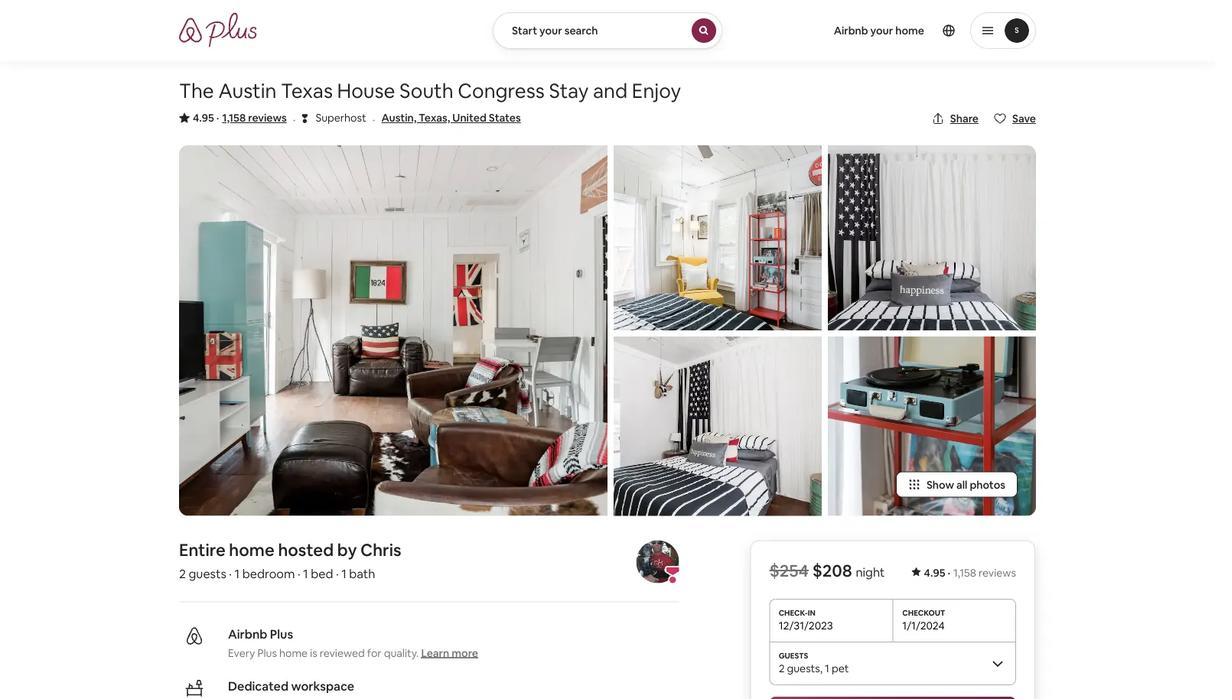 Task type: vqa. For each thing, say whether or not it's contained in the screenshot.
󰀃
yes



Task type: describe. For each thing, give the bounding box(es) containing it.
· austin, texas, united states
[[372, 111, 521, 127]]

relax and enjoy some vintage lp's image
[[828, 337, 1036, 516]]

congress
[[458, 78, 545, 104]]

the
[[179, 78, 214, 104]]

the austin texas house south congress stay and enjoy image 3 image
[[614, 337, 822, 516]]

󰀃
[[302, 111, 308, 125]]

start
[[512, 24, 537, 38]]

quality.
[[384, 646, 419, 660]]

bath
[[349, 566, 375, 582]]

states
[[489, 111, 521, 125]]

$254 $208 night
[[770, 560, 885, 582]]

all
[[957, 478, 968, 492]]

0 vertical spatial reviews
[[248, 111, 287, 125]]

show all photos button
[[896, 472, 1018, 498]]

Start your search search field
[[493, 12, 723, 49]]

stay
[[549, 78, 589, 104]]

1 left bedroom
[[235, 566, 240, 582]]

photos
[[970, 478, 1006, 492]]

$254
[[770, 560, 809, 582]]

1 horizontal spatial 2
[[779, 662, 785, 676]]

home inside profile element
[[896, 24, 925, 38]]

your for airbnb
[[871, 24, 893, 38]]

airbnb for plus
[[228, 627, 267, 642]]

1 horizontal spatial 1,158
[[954, 566, 977, 580]]

profile element
[[741, 0, 1036, 61]]

by chris
[[337, 540, 401, 561]]

more
[[452, 646, 478, 660]]

$208
[[813, 560, 852, 582]]

home inside "entire home hosted by chris 2 guests · 1 bedroom · 1 bed · 1 bath"
[[229, 540, 275, 561]]

hosted
[[278, 540, 334, 561]]

dedicated
[[228, 679, 289, 695]]

1/1/2024
[[903, 619, 945, 633]]

,
[[820, 662, 823, 676]]

guests inside "entire home hosted by chris 2 guests · 1 bedroom · 1 bed · 1 bath"
[[189, 566, 226, 582]]

the austin texas house south congress stay and enjoy image 4 image
[[828, 145, 1036, 331]]

save
[[1013, 112, 1036, 126]]

the austin texas house south congress stay and enjoy image 2 image
[[614, 145, 822, 331]]

bed
[[311, 566, 333, 582]]

1,158 reviews button
[[222, 110, 287, 126]]

and
[[593, 78, 628, 104]]

share
[[950, 112, 979, 126]]

2 guests , 1 pet
[[779, 662, 849, 676]]

1 vertical spatial plus
[[258, 646, 277, 660]]

save button
[[988, 106, 1042, 132]]

for
[[367, 646, 382, 660]]

dedicated workspace
[[228, 679, 354, 695]]

1 vertical spatial guests
[[787, 662, 820, 676]]



Task type: locate. For each thing, give the bounding box(es) containing it.
austin, texas, united states button
[[381, 109, 521, 127]]

1 vertical spatial airbnb
[[228, 627, 267, 642]]

airbnb for your
[[834, 24, 868, 38]]

1 vertical spatial 2
[[779, 662, 785, 676]]

0 vertical spatial 2
[[179, 566, 186, 582]]

your inside profile element
[[871, 24, 893, 38]]

0 vertical spatial 4.95 · 1,158 reviews
[[193, 111, 287, 125]]

your for start
[[540, 24, 562, 38]]

2 inside "entire home hosted by chris 2 guests · 1 bedroom · 1 bed · 1 bath"
[[179, 566, 186, 582]]

austin,
[[381, 111, 417, 125]]

12/31/2023
[[779, 619, 833, 633]]

is
[[310, 646, 317, 660]]

night
[[856, 564, 885, 580]]

chris is a superhost. learn more about chris. image
[[636, 541, 679, 584], [636, 541, 679, 584]]

1 your from the left
[[540, 24, 562, 38]]

plus right every
[[258, 646, 277, 660]]

0 horizontal spatial reviews
[[248, 111, 287, 125]]

your
[[540, 24, 562, 38], [871, 24, 893, 38]]

1 vertical spatial home
[[229, 540, 275, 561]]

0 vertical spatial 4.95
[[193, 111, 214, 125]]

0 horizontal spatial 1,158
[[222, 111, 246, 125]]

1 right ,
[[825, 662, 830, 676]]

enjoy
[[632, 78, 681, 104]]

the austin texas house south congress stay and enjoy
[[179, 78, 681, 104]]

1 vertical spatial 4.95
[[924, 566, 946, 580]]

guests
[[189, 566, 226, 582], [787, 662, 820, 676]]

0 horizontal spatial home
[[229, 540, 275, 561]]

share button
[[926, 106, 985, 132]]

· inside · austin, texas, united states
[[372, 111, 375, 127]]

guests down the entire
[[189, 566, 226, 582]]

pet
[[832, 662, 849, 676]]

0 horizontal spatial guests
[[189, 566, 226, 582]]

airbnb plus every plus home is reviewed for quality. learn more
[[228, 627, 478, 660]]

4.95 · 1,158 reviews up the 1/1/2024
[[924, 566, 1016, 580]]

2 vertical spatial home
[[279, 646, 308, 660]]

house
[[337, 78, 395, 104]]

0 horizontal spatial 4.95 · 1,158 reviews
[[193, 111, 287, 125]]

airbnb your home link
[[825, 15, 934, 47]]

airbnb inside profile element
[[834, 24, 868, 38]]

reviewed
[[320, 646, 365, 660]]

1 horizontal spatial home
[[279, 646, 308, 660]]

learn more button
[[421, 646, 478, 661]]

4.95 · 1,158 reviews
[[193, 111, 287, 125], [924, 566, 1016, 580]]

search
[[565, 24, 598, 38]]

the austin texas house south congress stay and enjoy image 1 image
[[179, 145, 608, 516]]

start your search
[[512, 24, 598, 38]]

0 vertical spatial 1,158
[[222, 111, 246, 125]]

bedroom
[[242, 566, 295, 582]]

·
[[216, 111, 219, 125], [293, 111, 296, 127], [372, 111, 375, 127], [948, 566, 951, 580], [229, 566, 232, 582], [298, 566, 301, 582], [336, 566, 339, 582]]

superhost
[[316, 111, 366, 125]]

texas
[[281, 78, 333, 104]]

airbnb
[[834, 24, 868, 38], [228, 627, 267, 642]]

1 vertical spatial 1,158
[[954, 566, 977, 580]]

airbnb inside airbnb plus every plus home is reviewed for quality. learn more
[[228, 627, 267, 642]]

1,158
[[222, 111, 246, 125], [954, 566, 977, 580]]

0 horizontal spatial 4.95
[[193, 111, 214, 125]]

home
[[896, 24, 925, 38], [229, 540, 275, 561], [279, 646, 308, 660]]

workspace
[[291, 679, 354, 695]]

airbnb your home
[[834, 24, 925, 38]]

plus up 'dedicated workspace'
[[270, 627, 293, 642]]

your inside button
[[540, 24, 562, 38]]

2 left ,
[[779, 662, 785, 676]]

guests left pet
[[787, 662, 820, 676]]

4.95
[[193, 111, 214, 125], [924, 566, 946, 580]]

4.95 up the 1/1/2024
[[924, 566, 946, 580]]

4.95 · 1,158 reviews down the austin
[[193, 111, 287, 125]]

1 horizontal spatial airbnb
[[834, 24, 868, 38]]

every
[[228, 646, 255, 660]]

1 left bed
[[303, 566, 308, 582]]

0 vertical spatial guests
[[189, 566, 226, 582]]

south
[[400, 78, 454, 104]]

0 vertical spatial home
[[896, 24, 925, 38]]

home inside airbnb plus every plus home is reviewed for quality. learn more
[[279, 646, 308, 660]]

2 down the entire
[[179, 566, 186, 582]]

1 horizontal spatial 4.95 · 1,158 reviews
[[924, 566, 1016, 580]]

entire
[[179, 540, 226, 561]]

0 vertical spatial airbnb
[[834, 24, 868, 38]]

1 vertical spatial reviews
[[979, 566, 1016, 580]]

reviews
[[248, 111, 287, 125], [979, 566, 1016, 580]]

1 horizontal spatial 4.95
[[924, 566, 946, 580]]

2 your from the left
[[871, 24, 893, 38]]

1 vertical spatial 4.95 · 1,158 reviews
[[924, 566, 1016, 580]]

austin
[[218, 78, 277, 104]]

2 horizontal spatial home
[[896, 24, 925, 38]]

plus
[[270, 627, 293, 642], [258, 646, 277, 660]]

1
[[235, 566, 240, 582], [303, 566, 308, 582], [342, 566, 347, 582], [825, 662, 830, 676]]

start your search button
[[493, 12, 723, 49]]

0 horizontal spatial 2
[[179, 566, 186, 582]]

1 left bath
[[342, 566, 347, 582]]

0 horizontal spatial airbnb
[[228, 627, 267, 642]]

texas,
[[419, 111, 450, 125]]

1 horizontal spatial reviews
[[979, 566, 1016, 580]]

learn
[[421, 646, 449, 660]]

show all photos
[[927, 478, 1006, 492]]

1 horizontal spatial your
[[871, 24, 893, 38]]

1 horizontal spatial guests
[[787, 662, 820, 676]]

4.95 down the
[[193, 111, 214, 125]]

show
[[927, 478, 954, 492]]

2
[[179, 566, 186, 582], [779, 662, 785, 676]]

0 horizontal spatial your
[[540, 24, 562, 38]]

0 vertical spatial plus
[[270, 627, 293, 642]]

entire home hosted by chris 2 guests · 1 bedroom · 1 bed · 1 bath
[[179, 540, 401, 582]]

united
[[453, 111, 487, 125]]



